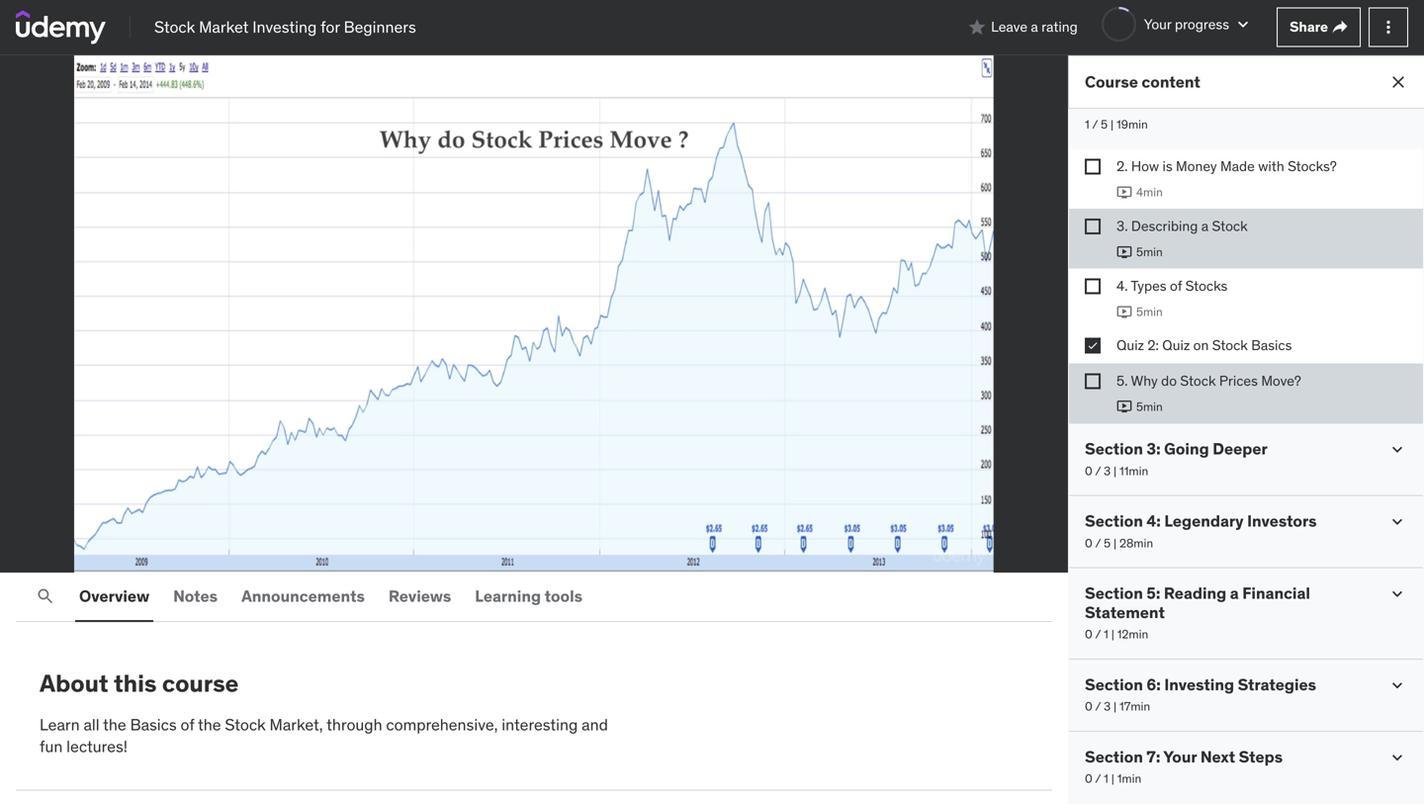 Task type: locate. For each thing, give the bounding box(es) containing it.
the
[[103, 715, 126, 735], [198, 715, 221, 735]]

3
[[1104, 463, 1111, 479], [1104, 699, 1111, 714]]

basics up move?
[[1252, 337, 1293, 354]]

section up the 1min
[[1085, 747, 1144, 767]]

section down 'course'
[[1085, 92, 1144, 113]]

the right all
[[103, 715, 126, 735]]

1 horizontal spatial of
[[1170, 277, 1183, 295]]

1 vertical spatial a
[[1202, 217, 1209, 235]]

1
[[1085, 117, 1090, 132], [1104, 627, 1109, 642], [1104, 771, 1109, 787]]

0 inside section 4: legendary investors 0 / 5 | 28min
[[1085, 536, 1093, 551]]

section inside section 7: your next steps 0 / 1 | 1min
[[1085, 747, 1144, 767]]

mute image
[[840, 538, 864, 562]]

5min for why
[[1137, 399, 1163, 414]]

5 inside section 2: stock basics 1 / 5 | 19min
[[1101, 117, 1108, 132]]

0 inside 'section 6: investing strategies 0 / 3 | 17min'
[[1085, 699, 1093, 714]]

2 the from the left
[[198, 715, 221, 735]]

0 horizontal spatial the
[[103, 715, 126, 735]]

tools
[[545, 586, 583, 606]]

4min
[[1137, 185, 1163, 200]]

section for section 5: reading a financial statement
[[1085, 583, 1144, 604]]

0:00 / 5:25
[[180, 541, 252, 559]]

| inside section 3: going deeper 0 / 3 | 11min
[[1114, 463, 1117, 479]]

small image
[[1388, 93, 1408, 113], [1388, 584, 1408, 604], [1388, 748, 1408, 768]]

0 horizontal spatial quiz
[[1117, 337, 1145, 354]]

section 2: stock basics button
[[1085, 92, 1262, 113]]

xsmall image for 2. how is money made with stocks?
[[1085, 159, 1101, 175]]

your left progress on the top right of the page
[[1144, 15, 1172, 33]]

basics up made
[[1212, 92, 1262, 113]]

stock left market
[[154, 17, 195, 37]]

0 horizontal spatial of
[[181, 715, 194, 735]]

2 vertical spatial 1
[[1104, 771, 1109, 787]]

1 horizontal spatial quiz
[[1163, 337, 1190, 354]]

4:
[[1147, 511, 1161, 531]]

2 section from the top
[[1085, 439, 1144, 459]]

reviews
[[389, 586, 451, 606]]

a right 'reading'
[[1231, 583, 1239, 604]]

leave a rating button
[[968, 3, 1078, 51]]

section left the 5:
[[1085, 583, 1144, 604]]

fullscreen image
[[990, 538, 1014, 562]]

2: down course content
[[1147, 92, 1161, 113]]

/ left 19min
[[1093, 117, 1098, 132]]

3 5min from the top
[[1137, 399, 1163, 414]]

section 4: legendary investors 0 / 5 | 28min
[[1085, 511, 1317, 551]]

stock
[[154, 17, 195, 37], [1165, 92, 1209, 113], [1213, 217, 1248, 235], [1213, 337, 1248, 354], [1181, 372, 1216, 390], [225, 715, 266, 735]]

xsmall image
[[1085, 159, 1101, 175], [1085, 219, 1101, 234], [1085, 373, 1101, 389]]

5 0 from the top
[[1085, 771, 1093, 787]]

4 section from the top
[[1085, 583, 1144, 604]]

rewind 5 seconds image
[[54, 538, 78, 562]]

/ down statement
[[1096, 627, 1101, 642]]

1 vertical spatial of
[[181, 715, 194, 735]]

2 small image from the top
[[1388, 584, 1408, 604]]

0 left 11min at the right bottom of the page
[[1085, 463, 1093, 479]]

1 vertical spatial 2:
[[1148, 337, 1159, 354]]

0:00
[[180, 541, 210, 559]]

small image for section 6: investing strategies
[[1388, 676, 1408, 695]]

a inside button
[[1031, 18, 1039, 36]]

move?
[[1262, 372, 1302, 390]]

forward 5 seconds image
[[143, 538, 167, 562]]

all
[[84, 715, 100, 735]]

your progress
[[1144, 15, 1230, 33]]

1 vertical spatial small image
[[1388, 584, 1408, 604]]

overview
[[79, 586, 150, 606]]

1 small image from the top
[[1388, 93, 1408, 113]]

going
[[1165, 439, 1210, 459]]

section inside section 5: reading a financial statement 0 / 1 | 12min
[[1085, 583, 1144, 604]]

0
[[1085, 463, 1093, 479], [1085, 536, 1093, 551], [1085, 627, 1093, 642], [1085, 699, 1093, 714], [1085, 771, 1093, 787]]

0 vertical spatial 3
[[1104, 463, 1111, 479]]

xsmall image left the 2.
[[1085, 159, 1101, 175]]

| left 19min
[[1111, 117, 1114, 132]]

section for section 6: investing strategies
[[1085, 675, 1144, 695]]

0 vertical spatial xsmall image
[[1085, 159, 1101, 175]]

stock inside the learn all the basics of the stock market, through comprehensive, interesting and fun lectures!
[[225, 715, 266, 735]]

2: up the 'why' on the right
[[1148, 337, 1159, 354]]

quiz down play types of stocks image
[[1117, 337, 1145, 354]]

0 inside section 5: reading a financial statement 0 / 1 | 12min
[[1085, 627, 1093, 642]]

0 vertical spatial 5min
[[1137, 244, 1163, 260]]

2 vertical spatial basics
[[130, 715, 177, 735]]

section inside section 4: legendary investors 0 / 5 | 28min
[[1085, 511, 1144, 531]]

1 vertical spatial investing
[[1165, 675, 1235, 695]]

1 left 19min
[[1085, 117, 1090, 132]]

0 down statement
[[1085, 627, 1093, 642]]

stock right do
[[1181, 372, 1216, 390]]

/ inside section 2: stock basics 1 / 5 | 19min
[[1093, 117, 1098, 132]]

stock down content
[[1165, 92, 1209, 113]]

| left 28min
[[1114, 536, 1117, 551]]

section 3: going deeper button
[[1085, 439, 1268, 459]]

1 left 12min
[[1104, 627, 1109, 642]]

5min
[[1137, 244, 1163, 260], [1137, 304, 1163, 319], [1137, 399, 1163, 414]]

2 vertical spatial a
[[1231, 583, 1239, 604]]

a right describing
[[1202, 217, 1209, 235]]

section up 11min at the right bottom of the page
[[1085, 439, 1144, 459]]

quiz left on
[[1163, 337, 1190, 354]]

4 0 from the top
[[1085, 699, 1093, 714]]

| for section 4: legendary investors
[[1114, 536, 1117, 551]]

xsmall image left the 3.
[[1085, 219, 1101, 234]]

2 horizontal spatial a
[[1231, 583, 1239, 604]]

stock down 2. how is money made with stocks?
[[1213, 217, 1248, 235]]

5 section from the top
[[1085, 675, 1144, 695]]

/ left the 1min
[[1096, 771, 1101, 787]]

1 vertical spatial 5
[[1104, 536, 1111, 551]]

| for section 3: going deeper
[[1114, 463, 1117, 479]]

2: for quiz
[[1148, 337, 1159, 354]]

2 0 from the top
[[1085, 536, 1093, 551]]

| inside section 2: stock basics 1 / 5 | 19min
[[1111, 117, 1114, 132]]

5 left 19min
[[1101, 117, 1108, 132]]

1 vertical spatial 3
[[1104, 699, 1111, 714]]

1 xsmall image from the top
[[1085, 159, 1101, 175]]

investing right 6:
[[1165, 675, 1235, 695]]

0 vertical spatial xsmall image
[[1333, 19, 1349, 35]]

1 quiz from the left
[[1117, 337, 1145, 354]]

| left the 1min
[[1112, 771, 1115, 787]]

go to next lecture image
[[1039, 298, 1071, 330]]

reviews button
[[385, 573, 455, 620]]

3 small image from the top
[[1388, 748, 1408, 768]]

comprehensive,
[[386, 715, 498, 735]]

/ left 28min
[[1096, 536, 1101, 551]]

3. describing a stock
[[1117, 217, 1248, 235]]

| left 12min
[[1112, 627, 1115, 642]]

1 vertical spatial 1
[[1104, 627, 1109, 642]]

financial
[[1243, 583, 1311, 604]]

/ left 11min at the right bottom of the page
[[1096, 463, 1101, 479]]

section up 17min
[[1085, 675, 1144, 695]]

section 7: your next steps 0 / 1 | 1min
[[1085, 747, 1283, 787]]

small image
[[1234, 14, 1254, 34], [968, 17, 988, 37], [1388, 440, 1408, 460], [1388, 512, 1408, 532], [1388, 676, 1408, 695]]

overview button
[[75, 573, 153, 620]]

2 5min from the top
[[1137, 304, 1163, 319]]

1 inside section 5: reading a financial statement 0 / 1 | 12min
[[1104, 627, 1109, 642]]

0 vertical spatial 1
[[1085, 117, 1090, 132]]

3 inside section 3: going deeper 0 / 3 | 11min
[[1104, 463, 1111, 479]]

2 vertical spatial xsmall image
[[1085, 338, 1101, 354]]

0 inside section 7: your next steps 0 / 1 | 1min
[[1085, 771, 1093, 787]]

your right "7:"
[[1164, 747, 1197, 767]]

3 inside 'section 6: investing strategies 0 / 3 | 17min'
[[1104, 699, 1111, 714]]

play describing a stock image
[[1117, 244, 1133, 260]]

| left 11min at the right bottom of the page
[[1114, 463, 1117, 479]]

section 6: investing strategies 0 / 3 | 17min
[[1085, 675, 1317, 714]]

strategies
[[1238, 675, 1317, 695]]

of down course
[[181, 715, 194, 735]]

section inside section 2: stock basics 1 / 5 | 19min
[[1085, 92, 1144, 113]]

section 5: reading a financial statement button
[[1085, 583, 1372, 623]]

5min right play types of stocks image
[[1137, 304, 1163, 319]]

0 left 17min
[[1085, 699, 1093, 714]]

a left rating
[[1031, 18, 1039, 36]]

/ inside section 3: going deeper 0 / 3 | 11min
[[1096, 463, 1101, 479]]

small image for section 5: reading a financial statement
[[1388, 584, 1408, 604]]

this
[[114, 669, 157, 699]]

1 vertical spatial your
[[1164, 747, 1197, 767]]

3 xsmall image from the top
[[1085, 373, 1101, 389]]

5min for types
[[1137, 304, 1163, 319]]

xsmall image for 5. why do stock prices move?
[[1085, 373, 1101, 389]]

basics for section 2: stock basics 1 / 5 | 19min
[[1212, 92, 1262, 113]]

basics inside the learn all the basics of the stock market, through comprehensive, interesting and fun lectures!
[[130, 715, 177, 735]]

1 0 from the top
[[1085, 463, 1093, 479]]

small image inside leave a rating button
[[968, 17, 988, 37]]

2 xsmall image from the top
[[1085, 219, 1101, 234]]

/
[[1093, 117, 1098, 132], [1096, 463, 1101, 479], [1096, 536, 1101, 551], [213, 541, 220, 559], [1096, 627, 1101, 642], [1096, 699, 1101, 714], [1096, 771, 1101, 787]]

a inside section 5: reading a financial statement 0 / 1 | 12min
[[1231, 583, 1239, 604]]

investing
[[253, 17, 317, 37], [1165, 675, 1235, 695]]

quiz 2: quiz on stock basics
[[1117, 337, 1293, 354]]

stock left market,
[[225, 715, 266, 735]]

learn
[[40, 715, 80, 735]]

2 vertical spatial xsmall image
[[1085, 373, 1101, 389]]

section 6: investing strategies button
[[1085, 675, 1317, 695]]

3 0 from the top
[[1085, 627, 1093, 642]]

0 vertical spatial 5
[[1101, 117, 1108, 132]]

basics
[[1212, 92, 1262, 113], [1252, 337, 1293, 354], [130, 715, 177, 735]]

rating
[[1042, 18, 1078, 36]]

progress
[[1175, 15, 1230, 33]]

| inside section 4: legendary investors 0 / 5 | 28min
[[1114, 536, 1117, 551]]

announcements
[[241, 586, 365, 606]]

reading
[[1164, 583, 1227, 604]]

money
[[1176, 157, 1218, 175]]

of right types
[[1170, 277, 1183, 295]]

2.
[[1117, 157, 1128, 175]]

add note image
[[265, 538, 289, 562]]

| left 17min
[[1114, 699, 1117, 714]]

2 vertical spatial 5min
[[1137, 399, 1163, 414]]

basics down about this course
[[130, 715, 177, 735]]

5min right stop why do stock prices move? icon
[[1137, 399, 1163, 414]]

| inside 'section 6: investing strategies 0 / 3 | 17min'
[[1114, 699, 1117, 714]]

4. types of stocks
[[1117, 277, 1228, 295]]

lectures!
[[66, 737, 128, 757]]

actions image
[[1379, 17, 1399, 37]]

1 inside section 2: stock basics 1 / 5 | 19min
[[1085, 117, 1090, 132]]

transcript in sidebar region image
[[878, 538, 901, 562]]

legendary
[[1165, 511, 1244, 531]]

1 vertical spatial xsmall image
[[1085, 219, 1101, 234]]

1 inside section 7: your next steps 0 / 1 | 1min
[[1104, 771, 1109, 787]]

2: inside section 2: stock basics 1 / 5 | 19min
[[1147, 92, 1161, 113]]

section 5: reading a financial statement 0 / 1 | 12min
[[1085, 583, 1311, 642]]

0 inside section 3: going deeper 0 / 3 | 11min
[[1085, 463, 1093, 479]]

/ inside 'section 6: investing strategies 0 / 3 | 17min'
[[1096, 699, 1101, 714]]

section up 28min
[[1085, 511, 1144, 531]]

| for section 6: investing strategies
[[1114, 699, 1117, 714]]

0 vertical spatial small image
[[1388, 93, 1408, 113]]

why
[[1131, 372, 1158, 390]]

0 vertical spatial of
[[1170, 277, 1183, 295]]

1 horizontal spatial investing
[[1165, 675, 1235, 695]]

0 vertical spatial basics
[[1212, 92, 1262, 113]]

5 inside section 4: legendary investors 0 / 5 | 28min
[[1104, 536, 1111, 551]]

and
[[582, 715, 608, 735]]

0 for section 6: investing strategies
[[1085, 699, 1093, 714]]

basics inside section 2: stock basics 1 / 5 | 19min
[[1212, 92, 1262, 113]]

of inside sidebar element
[[1170, 277, 1183, 295]]

on
[[1194, 337, 1209, 354]]

0 vertical spatial 2:
[[1147, 92, 1161, 113]]

3 left 11min at the right bottom of the page
[[1104, 463, 1111, 479]]

xsmall image left 5.
[[1085, 373, 1101, 389]]

market
[[199, 17, 249, 37]]

of
[[1170, 277, 1183, 295], [181, 715, 194, 735]]

2 vertical spatial small image
[[1388, 748, 1408, 768]]

3 section from the top
[[1085, 511, 1144, 531]]

1 horizontal spatial the
[[198, 715, 221, 735]]

6 section from the top
[[1085, 747, 1144, 767]]

5:25
[[223, 541, 252, 559]]

0 vertical spatial investing
[[253, 17, 317, 37]]

1 vertical spatial 5min
[[1137, 304, 1163, 319]]

1x
[[104, 541, 117, 559]]

xsmall image
[[1333, 19, 1349, 35], [1085, 278, 1101, 294], [1085, 338, 1101, 354]]

0 horizontal spatial investing
[[253, 17, 317, 37]]

|
[[1111, 117, 1114, 132], [1114, 463, 1117, 479], [1114, 536, 1117, 551], [1112, 627, 1115, 642], [1114, 699, 1117, 714], [1112, 771, 1115, 787]]

0 left the 1min
[[1085, 771, 1093, 787]]

28min
[[1120, 536, 1154, 551]]

5 left 28min
[[1104, 536, 1111, 551]]

your
[[1144, 15, 1172, 33], [1164, 747, 1197, 767]]

6:
[[1147, 675, 1161, 695]]

1 5min from the top
[[1137, 244, 1163, 260]]

3 left 17min
[[1104, 699, 1111, 714]]

investors
[[1248, 511, 1317, 531]]

1 left the 1min
[[1104, 771, 1109, 787]]

investing left for
[[253, 17, 317, 37]]

investing for strategies
[[1165, 675, 1235, 695]]

1 3 from the top
[[1104, 463, 1111, 479]]

0 left 28min
[[1085, 536, 1093, 551]]

5min right the play describing a stock image
[[1137, 244, 1163, 260]]

1 vertical spatial xsmall image
[[1085, 278, 1101, 294]]

0 horizontal spatial a
[[1031, 18, 1039, 36]]

0 vertical spatial a
[[1031, 18, 1039, 36]]

0 for section 3: going deeper
[[1085, 463, 1093, 479]]

the down course
[[198, 715, 221, 735]]

1min
[[1118, 771, 1142, 787]]

settings image
[[953, 538, 977, 562]]

do
[[1162, 372, 1177, 390]]

1 section from the top
[[1085, 92, 1144, 113]]

learning tools button
[[471, 573, 587, 620]]

0 vertical spatial your
[[1144, 15, 1172, 33]]

investing inside 'section 6: investing strategies 0 / 3 | 17min'
[[1165, 675, 1235, 695]]

| inside section 7: your next steps 0 / 1 | 1min
[[1112, 771, 1115, 787]]

section inside 'section 6: investing strategies 0 / 3 | 17min'
[[1085, 675, 1144, 695]]

/ left 17min
[[1096, 699, 1101, 714]]

2 3 from the top
[[1104, 699, 1111, 714]]

leave a rating
[[992, 18, 1078, 36]]

sidebar element
[[1069, 5, 1425, 804]]

section inside section 3: going deeper 0 / 3 | 11min
[[1085, 439, 1144, 459]]

small image for section 2: stock basics
[[1388, 93, 1408, 113]]

4.
[[1117, 277, 1128, 295]]



Task type: vqa. For each thing, say whether or not it's contained in the screenshot.
Leave a rating
yes



Task type: describe. For each thing, give the bounding box(es) containing it.
your progress button
[[1102, 7, 1254, 42]]

close course content sidebar image
[[1389, 72, 1409, 92]]

course
[[1085, 72, 1139, 92]]

1 vertical spatial basics
[[1252, 337, 1293, 354]]

stock right on
[[1213, 337, 1248, 354]]

notes
[[173, 586, 218, 606]]

19min
[[1117, 117, 1148, 132]]

small image for section 3: going deeper
[[1388, 440, 1408, 460]]

is
[[1163, 157, 1173, 175]]

5min for describing
[[1137, 244, 1163, 260]]

course
[[162, 669, 239, 699]]

course content
[[1085, 72, 1201, 92]]

| for section 2: stock basics
[[1111, 117, 1114, 132]]

2 quiz from the left
[[1163, 337, 1190, 354]]

/ inside section 7: your next steps 0 / 1 | 1min
[[1096, 771, 1101, 787]]

section 4: legendary investors button
[[1085, 511, 1317, 531]]

5 for section 4: legendary investors
[[1104, 536, 1111, 551]]

learn all the basics of the stock market, through comprehensive, interesting and fun lectures!
[[40, 715, 608, 757]]

2: for section
[[1147, 92, 1161, 113]]

5 for section 2: stock basics
[[1101, 117, 1108, 132]]

0 for section 4: legendary investors
[[1085, 536, 1093, 551]]

small image for section 7: your next steps
[[1388, 748, 1408, 768]]

section 7: your next steps button
[[1085, 747, 1283, 767]]

through
[[327, 715, 382, 735]]

learning tools
[[475, 586, 583, 606]]

with
[[1259, 157, 1285, 175]]

search image
[[36, 587, 55, 606]]

11min
[[1120, 463, 1149, 479]]

section for section 4: legendary investors
[[1085, 511, 1144, 531]]

content
[[1142, 72, 1201, 92]]

/ left the 5:25
[[213, 541, 220, 559]]

xsmall image for 3. describing a stock
[[1085, 219, 1101, 234]]

udemy image
[[16, 10, 106, 44]]

17min
[[1120, 699, 1151, 714]]

/ inside section 4: legendary investors 0 / 5 | 28min
[[1096, 536, 1101, 551]]

leave
[[992, 18, 1028, 36]]

stock market investing for beginners link
[[154, 16, 416, 38]]

your inside section 7: your next steps 0 / 1 | 1min
[[1164, 747, 1197, 767]]

section for section 7: your next steps
[[1085, 747, 1144, 767]]

small image inside the your progress "dropdown button"
[[1234, 14, 1254, 34]]

12min
[[1118, 627, 1149, 642]]

deeper
[[1213, 439, 1268, 459]]

stocks
[[1186, 277, 1228, 295]]

prices
[[1220, 372, 1258, 390]]

your inside "dropdown button"
[[1144, 15, 1172, 33]]

section for section 2: stock basics
[[1085, 92, 1144, 113]]

3 for section 3: going deeper
[[1104, 463, 1111, 479]]

section 2: stock basics 1 / 5 | 19min
[[1085, 92, 1262, 132]]

share button
[[1277, 7, 1361, 47]]

section for section 3: going deeper
[[1085, 439, 1144, 459]]

share
[[1290, 18, 1329, 36]]

xsmall image inside "share" button
[[1333, 19, 1349, 35]]

7:
[[1147, 747, 1161, 767]]

steps
[[1239, 747, 1283, 767]]

stocks?
[[1288, 157, 1337, 175]]

3 for section 6: investing strategies
[[1104, 699, 1111, 714]]

5. why do stock prices move?
[[1117, 372, 1302, 390]]

1 the from the left
[[103, 715, 126, 735]]

small image for section 4: legendary investors
[[1388, 512, 1408, 532]]

types
[[1131, 277, 1167, 295]]

investing for for
[[253, 17, 317, 37]]

1 horizontal spatial a
[[1202, 217, 1209, 235]]

of inside the learn all the basics of the stock market, through comprehensive, interesting and fun lectures!
[[181, 715, 194, 735]]

next
[[1201, 747, 1236, 767]]

progress bar slider
[[12, 510, 1057, 533]]

| inside section 5: reading a financial statement 0 / 1 | 12min
[[1112, 627, 1115, 642]]

1x button
[[87, 533, 135, 567]]

about
[[40, 669, 108, 699]]

about this course
[[40, 669, 239, 699]]

basics for learn all the basics of the stock market, through comprehensive, interesting and fun lectures!
[[130, 715, 177, 735]]

fun
[[40, 737, 63, 757]]

announcements button
[[238, 573, 369, 620]]

section 3: going deeper 0 / 3 | 11min
[[1085, 439, 1268, 479]]

for
[[321, 17, 340, 37]]

3.
[[1117, 217, 1128, 235]]

how
[[1132, 157, 1160, 175]]

5.
[[1117, 372, 1128, 390]]

market,
[[270, 715, 323, 735]]

play how is money made with stocks? image
[[1117, 184, 1133, 200]]

stock market investing for beginners
[[154, 17, 416, 37]]

beginners
[[344, 17, 416, 37]]

3:
[[1147, 439, 1161, 459]]

play types of stocks image
[[1117, 304, 1133, 320]]

learning
[[475, 586, 541, 606]]

describing
[[1132, 217, 1199, 235]]

/ inside section 5: reading a financial statement 0 / 1 | 12min
[[1096, 627, 1101, 642]]

made
[[1221, 157, 1255, 175]]

notes button
[[169, 573, 222, 620]]

subtitles image
[[915, 538, 939, 562]]

stock inside section 2: stock basics 1 / 5 | 19min
[[1165, 92, 1209, 113]]

stop why do stock prices move? image
[[1117, 399, 1133, 415]]

statement
[[1085, 602, 1165, 623]]

interesting
[[502, 715, 578, 735]]



